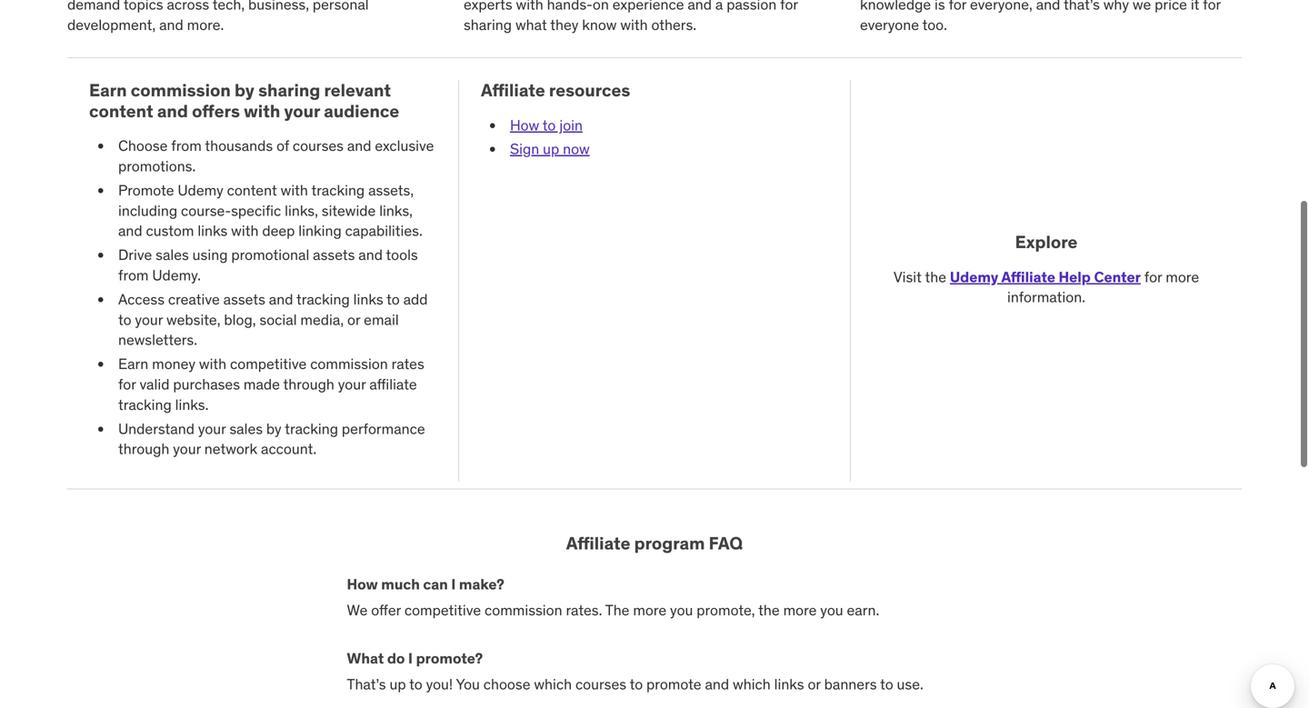 Task type: vqa. For each thing, say whether or not it's contained in the screenshot.
top Or
yes



Task type: describe. For each thing, give the bounding box(es) containing it.
that's
[[347, 675, 386, 694]]

to left you!
[[409, 675, 423, 694]]

and inside what do i promote? that's up to you! you choose which courses to promote and which links or banners to use.
[[705, 675, 730, 694]]

content inside earn commission by sharing relevant content and offers with your audience
[[89, 100, 153, 122]]

course-
[[181, 201, 231, 220]]

1 horizontal spatial through
[[283, 375, 335, 394]]

resources
[[549, 79, 631, 101]]

relevant
[[324, 79, 391, 101]]

how much can i make? we offer competitive commission rates. the more you promote, the more you earn.
[[347, 575, 880, 620]]

tracking up "media," at the left top of page
[[296, 290, 350, 309]]

your left affiliate
[[338, 375, 366, 394]]

0 horizontal spatial through
[[118, 440, 170, 459]]

valid
[[140, 375, 170, 394]]

custom
[[146, 222, 194, 240]]

i inside how much can i make? we offer competitive commission rates. the more you promote, the more you earn.
[[451, 575, 456, 594]]

email
[[364, 310, 399, 329]]

tools
[[386, 246, 418, 264]]

linking
[[299, 222, 342, 240]]

and up drive
[[118, 222, 143, 240]]

1 horizontal spatial assets
[[313, 246, 355, 264]]

program
[[634, 533, 705, 554]]

your down the access
[[135, 310, 163, 329]]

more inside for more information.
[[1166, 268, 1200, 286]]

up inside what do i promote? that's up to you! you choose which courses to promote and which links or banners to use.
[[390, 675, 406, 694]]

affiliate program faq
[[566, 533, 743, 554]]

money
[[152, 355, 196, 373]]

center
[[1094, 268, 1141, 286]]

help
[[1059, 268, 1091, 286]]

your inside earn commission by sharing relevant content and offers with your audience
[[284, 100, 320, 122]]

including
[[118, 201, 178, 220]]

the
[[605, 601, 630, 620]]

how to join sign up now
[[510, 116, 590, 158]]

with inside earn commission by sharing relevant content and offers with your audience
[[244, 100, 280, 122]]

do
[[387, 649, 405, 668]]

sign
[[510, 140, 540, 158]]

can
[[423, 575, 448, 594]]

promote,
[[697, 601, 755, 620]]

to left 'add'
[[387, 290, 400, 309]]

what do i promote? that's up to you! you choose which courses to promote and which links or banners to use.
[[347, 649, 924, 694]]

use.
[[897, 675, 924, 694]]

1 vertical spatial affiliate
[[1002, 268, 1056, 286]]

0 horizontal spatial sales
[[156, 246, 189, 264]]

udemy inside choose from thousands of courses and exclusive promotions. promote udemy content with tracking assets, including course-specific links, sitewide links, and custom links with deep linking capabilities. drive sales using promotional assets and tools from udemy. access creative assets and tracking links to add to your website, blog, social media, or email newsletters. earn money with competitive commission rates for valid purchases made through your affiliate tracking links. understand your sales by tracking performance through your network account.
[[178, 181, 223, 200]]

the inside how much can i make? we offer competitive commission rates. the more you promote, the more you earn.
[[759, 601, 780, 620]]

1 you from the left
[[670, 601, 693, 620]]

promotional
[[231, 246, 310, 264]]

rates.
[[566, 601, 602, 620]]

purchases
[[173, 375, 240, 394]]

udemy affiliate help center link
[[950, 268, 1141, 286]]

how to join link
[[510, 116, 583, 134]]

and up social
[[269, 290, 293, 309]]

assets,
[[368, 181, 414, 200]]

to left use.
[[880, 675, 894, 694]]

understand
[[118, 419, 195, 438]]

your up the network
[[198, 419, 226, 438]]

or inside choose from thousands of courses and exclusive promotions. promote udemy content with tracking assets, including course-specific links, sitewide links, and custom links with deep linking capabilities. drive sales using promotional assets and tools from udemy. access creative assets and tracking links to add to your website, blog, social media, or email newsletters. earn money with competitive commission rates for valid purchases made through your affiliate tracking links. understand your sales by tracking performance through your network account.
[[347, 310, 360, 329]]

now
[[563, 140, 590, 158]]

join
[[560, 116, 583, 134]]

media,
[[300, 310, 344, 329]]

0 vertical spatial from
[[171, 136, 202, 155]]

performance
[[342, 419, 425, 438]]

faq
[[709, 533, 743, 554]]

account.
[[261, 440, 317, 459]]

competitive inside choose from thousands of courses and exclusive promotions. promote udemy content with tracking assets, including course-specific links, sitewide links, and custom links with deep linking capabilities. drive sales using promotional assets and tools from udemy. access creative assets and tracking links to add to your website, blog, social media, or email newsletters. earn money with competitive commission rates for valid purchases made through your affiliate tracking links. understand your sales by tracking performance through your network account.
[[230, 355, 307, 373]]

for inside choose from thousands of courses and exclusive promotions. promote udemy content with tracking assets, including course-specific links, sitewide links, and custom links with deep linking capabilities. drive sales using promotional assets and tools from udemy. access creative assets and tracking links to add to your website, blog, social media, or email newsletters. earn money with competitive commission rates for valid purchases made through your affiliate tracking links. understand your sales by tracking performance through your network account.
[[118, 375, 136, 394]]

for inside for more information.
[[1145, 268, 1163, 286]]

links inside what do i promote? that's up to you! you choose which courses to promote and which links or banners to use.
[[774, 675, 804, 694]]

network
[[204, 440, 258, 459]]

1 links, from the left
[[285, 201, 318, 220]]

0 horizontal spatial more
[[633, 601, 667, 620]]

0 vertical spatial the
[[925, 268, 947, 286]]

affiliate for affiliate program faq
[[566, 533, 631, 554]]

how for how to join sign up now
[[510, 116, 540, 134]]

drive
[[118, 246, 152, 264]]

2 which from the left
[[733, 675, 771, 694]]

audience
[[324, 100, 399, 122]]

and inside earn commission by sharing relevant content and offers with your audience
[[157, 100, 188, 122]]

much
[[381, 575, 420, 594]]

courses inside choose from thousands of courses and exclusive promotions. promote udemy content with tracking assets, including course-specific links, sitewide links, and custom links with deep linking capabilities. drive sales using promotional assets and tools from udemy. access creative assets and tracking links to add to your website, blog, social media, or email newsletters. earn money with competitive commission rates for valid purchases made through your affiliate tracking links. understand your sales by tracking performance through your network account.
[[293, 136, 344, 155]]

visit the udemy affiliate help center
[[894, 268, 1141, 286]]

thousands
[[205, 136, 273, 155]]

offers
[[192, 100, 240, 122]]

information.
[[1008, 288, 1086, 307]]

exclusive
[[375, 136, 434, 155]]

commission inside how much can i make? we offer competitive commission rates. the more you promote, the more you earn.
[[485, 601, 563, 620]]

you
[[456, 675, 480, 694]]



Task type: locate. For each thing, give the bounding box(es) containing it.
assets down linking
[[313, 246, 355, 264]]

0 horizontal spatial i
[[408, 649, 413, 668]]

we
[[347, 601, 368, 620]]

content
[[89, 100, 153, 122], [227, 181, 277, 200]]

rates
[[392, 355, 425, 373]]

earn
[[89, 79, 127, 101], [118, 355, 148, 373]]

links, up linking
[[285, 201, 318, 220]]

affiliate up how much can i make? we offer competitive commission rates. the more you promote, the more you earn.
[[566, 533, 631, 554]]

earn up choose
[[89, 79, 127, 101]]

up down how to join link
[[543, 140, 560, 158]]

0 horizontal spatial the
[[759, 601, 780, 620]]

from
[[171, 136, 202, 155], [118, 266, 149, 285]]

commission down make?
[[485, 601, 563, 620]]

1 horizontal spatial affiliate
[[566, 533, 631, 554]]

choose from thousands of courses and exclusive promotions. promote udemy content with tracking assets, including course-specific links, sitewide links, and custom links with deep linking capabilities. drive sales using promotional assets and tools from udemy. access creative assets and tracking links to add to your website, blog, social media, or email newsletters. earn money with competitive commission rates for valid purchases made through your affiliate tracking links. understand your sales by tracking performance through your network account.
[[118, 136, 434, 459]]

2 vertical spatial affiliate
[[566, 533, 631, 554]]

0 vertical spatial how
[[510, 116, 540, 134]]

0 vertical spatial through
[[283, 375, 335, 394]]

0 vertical spatial earn
[[89, 79, 127, 101]]

2 horizontal spatial links
[[774, 675, 804, 694]]

courses inside what do i promote? that's up to you! you choose which courses to promote and which links or banners to use.
[[576, 675, 627, 694]]

1 horizontal spatial by
[[266, 419, 282, 438]]

0 horizontal spatial udemy
[[178, 181, 223, 200]]

content inside choose from thousands of courses and exclusive promotions. promote udemy content with tracking assets, including course-specific links, sitewide links, and custom links with deep linking capabilities. drive sales using promotional assets and tools from udemy. access creative assets and tracking links to add to your website, blog, social media, or email newsletters. earn money with competitive commission rates for valid purchases made through your affiliate tracking links. understand your sales by tracking performance through your network account.
[[227, 181, 277, 200]]

0 horizontal spatial content
[[89, 100, 153, 122]]

capabilities.
[[345, 222, 423, 240]]

1 vertical spatial earn
[[118, 355, 148, 373]]

visit
[[894, 268, 922, 286]]

links down course- at the left top of the page
[[198, 222, 228, 240]]

choose
[[484, 675, 531, 694]]

website,
[[166, 310, 221, 329]]

1 vertical spatial content
[[227, 181, 277, 200]]

up down do at the bottom left of page
[[390, 675, 406, 694]]

0 vertical spatial sales
[[156, 246, 189, 264]]

0 vertical spatial competitive
[[230, 355, 307, 373]]

for left valid
[[118, 375, 136, 394]]

0 horizontal spatial which
[[534, 675, 572, 694]]

0 horizontal spatial assets
[[223, 290, 265, 309]]

with up purchases
[[199, 355, 227, 373]]

you left promote,
[[670, 601, 693, 620]]

0 horizontal spatial up
[[390, 675, 406, 694]]

creative
[[168, 290, 220, 309]]

your up the of
[[284, 100, 320, 122]]

assets
[[313, 246, 355, 264], [223, 290, 265, 309]]

1 vertical spatial udemy
[[950, 268, 999, 286]]

1 vertical spatial assets
[[223, 290, 265, 309]]

content up choose
[[89, 100, 153, 122]]

you left earn. at the right of the page
[[821, 601, 844, 620]]

tracking up account.
[[285, 419, 338, 438]]

0 vertical spatial commission
[[131, 79, 231, 101]]

2 vertical spatial commission
[[485, 601, 563, 620]]

sales up the network
[[230, 419, 263, 438]]

and right promote
[[705, 675, 730, 694]]

sales
[[156, 246, 189, 264], [230, 419, 263, 438]]

0 horizontal spatial links,
[[285, 201, 318, 220]]

affiliate resources
[[481, 79, 631, 101]]

0 horizontal spatial how
[[347, 575, 378, 594]]

to left join
[[543, 116, 556, 134]]

2 links, from the left
[[379, 201, 413, 220]]

1 horizontal spatial more
[[784, 601, 817, 620]]

made
[[244, 375, 280, 394]]

2 you from the left
[[821, 601, 844, 620]]

0 vertical spatial up
[[543, 140, 560, 158]]

more left earn. at the right of the page
[[784, 601, 817, 620]]

1 horizontal spatial or
[[808, 675, 821, 694]]

0 vertical spatial affiliate
[[481, 79, 545, 101]]

i right do at the bottom left of page
[[408, 649, 413, 668]]

to down the access
[[118, 310, 131, 329]]

1 horizontal spatial content
[[227, 181, 277, 200]]

0 vertical spatial by
[[235, 79, 255, 101]]

i
[[451, 575, 456, 594], [408, 649, 413, 668]]

your down understand
[[173, 440, 201, 459]]

0 vertical spatial udemy
[[178, 181, 223, 200]]

promote
[[647, 675, 702, 694]]

or left email
[[347, 310, 360, 329]]

through right "made"
[[283, 375, 335, 394]]

banners
[[825, 675, 877, 694]]

using
[[193, 246, 228, 264]]

courses left promote
[[576, 675, 627, 694]]

tracking down valid
[[118, 395, 172, 414]]

0 vertical spatial i
[[451, 575, 456, 594]]

tracking up sitewide
[[311, 181, 365, 200]]

from down drive
[[118, 266, 149, 285]]

2 horizontal spatial more
[[1166, 268, 1200, 286]]

and down audience
[[347, 136, 372, 155]]

affiliate for affiliate resources
[[481, 79, 545, 101]]

1 horizontal spatial you
[[821, 601, 844, 620]]

1 vertical spatial the
[[759, 601, 780, 620]]

by inside choose from thousands of courses and exclusive promotions. promote udemy content with tracking assets, including course-specific links, sitewide links, and custom links with deep linking capabilities. drive sales using promotional assets and tools from udemy. access creative assets and tracking links to add to your website, blog, social media, or email newsletters. earn money with competitive commission rates for valid purchases made through your affiliate tracking links. understand your sales by tracking performance through your network account.
[[266, 419, 282, 438]]

0 horizontal spatial competitive
[[230, 355, 307, 373]]

0 vertical spatial assets
[[313, 246, 355, 264]]

1 horizontal spatial up
[[543, 140, 560, 158]]

1 horizontal spatial how
[[510, 116, 540, 134]]

the right visit
[[925, 268, 947, 286]]

what
[[347, 649, 384, 668]]

for right center
[[1145, 268, 1163, 286]]

udemy up course- at the left top of the page
[[178, 181, 223, 200]]

links,
[[285, 201, 318, 220], [379, 201, 413, 220]]

earn inside earn commission by sharing relevant content and offers with your audience
[[89, 79, 127, 101]]

0 horizontal spatial for
[[118, 375, 136, 394]]

promotions.
[[118, 157, 196, 176]]

with up the of
[[244, 100, 280, 122]]

links left banners
[[774, 675, 804, 694]]

courses right the of
[[293, 136, 344, 155]]

1 vertical spatial from
[[118, 266, 149, 285]]

with up specific
[[281, 181, 308, 200]]

competitive
[[230, 355, 307, 373], [405, 601, 481, 620]]

you!
[[426, 675, 453, 694]]

by left 'sharing'
[[235, 79, 255, 101]]

up
[[543, 140, 560, 158], [390, 675, 406, 694]]

offer
[[371, 601, 401, 620]]

1 horizontal spatial commission
[[310, 355, 388, 373]]

0 horizontal spatial you
[[670, 601, 693, 620]]

blog,
[[224, 310, 256, 329]]

0 horizontal spatial from
[[118, 266, 149, 285]]

and left offers
[[157, 100, 188, 122]]

access
[[118, 290, 165, 309]]

1 vertical spatial how
[[347, 575, 378, 594]]

affiliate
[[370, 375, 417, 394]]

0 horizontal spatial links
[[198, 222, 228, 240]]

the right promote,
[[759, 601, 780, 620]]

1 horizontal spatial links
[[353, 290, 383, 309]]

to
[[543, 116, 556, 134], [387, 290, 400, 309], [118, 310, 131, 329], [409, 675, 423, 694], [630, 675, 643, 694], [880, 675, 894, 694]]

by
[[235, 79, 255, 101], [266, 419, 282, 438]]

i inside what do i promote? that's up to you! you choose which courses to promote and which links or banners to use.
[[408, 649, 413, 668]]

1 horizontal spatial for
[[1145, 268, 1163, 286]]

affiliate up how to join link
[[481, 79, 545, 101]]

links.
[[175, 395, 209, 414]]

or inside what do i promote? that's up to you! you choose which courses to promote and which links or banners to use.
[[808, 675, 821, 694]]

1 vertical spatial sales
[[230, 419, 263, 438]]

udemy.
[[152, 266, 201, 285]]

more right center
[[1166, 268, 1200, 286]]

the
[[925, 268, 947, 286], [759, 601, 780, 620]]

1 vertical spatial courses
[[576, 675, 627, 694]]

1 horizontal spatial i
[[451, 575, 456, 594]]

how for how much can i make? we offer competitive commission rates. the more you promote, the more you earn.
[[347, 575, 378, 594]]

1 horizontal spatial from
[[171, 136, 202, 155]]

competitive inside how much can i make? we offer competitive commission rates. the more you promote, the more you earn.
[[405, 601, 481, 620]]

udemy right visit
[[950, 268, 999, 286]]

with down specific
[[231, 222, 259, 240]]

competitive up "made"
[[230, 355, 307, 373]]

your
[[284, 100, 320, 122], [135, 310, 163, 329], [338, 375, 366, 394], [198, 419, 226, 438], [173, 440, 201, 459]]

how inside how to join sign up now
[[510, 116, 540, 134]]

newsletters.
[[118, 331, 197, 349]]

from up promotions.
[[171, 136, 202, 155]]

tracking
[[311, 181, 365, 200], [296, 290, 350, 309], [118, 395, 172, 414], [285, 419, 338, 438]]

of
[[277, 136, 289, 155]]

1 which from the left
[[534, 675, 572, 694]]

0 horizontal spatial courses
[[293, 136, 344, 155]]

commission inside choose from thousands of courses and exclusive promotions. promote udemy content with tracking assets, including course-specific links, sitewide links, and custom links with deep linking capabilities. drive sales using promotional assets and tools from udemy. access creative assets and tracking links to add to your website, blog, social media, or email newsletters. earn money with competitive commission rates for valid purchases made through your affiliate tracking links. understand your sales by tracking performance through your network account.
[[310, 355, 388, 373]]

0 horizontal spatial commission
[[131, 79, 231, 101]]

affiliate
[[481, 79, 545, 101], [1002, 268, 1056, 286], [566, 533, 631, 554]]

up inside how to join sign up now
[[543, 140, 560, 158]]

0 vertical spatial courses
[[293, 136, 344, 155]]

1 vertical spatial or
[[808, 675, 821, 694]]

1 horizontal spatial courses
[[576, 675, 627, 694]]

to left promote
[[630, 675, 643, 694]]

1 vertical spatial links
[[353, 290, 383, 309]]

or
[[347, 310, 360, 329], [808, 675, 821, 694]]

more right the
[[633, 601, 667, 620]]

earn commission by sharing relevant content and offers with your audience
[[89, 79, 399, 122]]

promote?
[[416, 649, 483, 668]]

links up email
[[353, 290, 383, 309]]

promote
[[118, 181, 174, 200]]

2 horizontal spatial affiliate
[[1002, 268, 1056, 286]]

for more information.
[[1008, 268, 1200, 307]]

competitive down can
[[405, 601, 481, 620]]

specific
[[231, 201, 281, 220]]

1 vertical spatial for
[[118, 375, 136, 394]]

commission
[[131, 79, 231, 101], [310, 355, 388, 373], [485, 601, 563, 620]]

1 horizontal spatial the
[[925, 268, 947, 286]]

0 vertical spatial content
[[89, 100, 153, 122]]

explore
[[1016, 231, 1078, 253]]

0 horizontal spatial affiliate
[[481, 79, 545, 101]]

how up sign
[[510, 116, 540, 134]]

commission inside earn commission by sharing relevant content and offers with your audience
[[131, 79, 231, 101]]

sitewide
[[322, 201, 376, 220]]

commission up choose
[[131, 79, 231, 101]]

1 vertical spatial through
[[118, 440, 170, 459]]

udemy
[[178, 181, 223, 200], [950, 268, 999, 286]]

and down capabilities. on the top left of the page
[[359, 246, 383, 264]]

1 horizontal spatial competitive
[[405, 601, 481, 620]]

i right can
[[451, 575, 456, 594]]

0 vertical spatial or
[[347, 310, 360, 329]]

links, down assets,
[[379, 201, 413, 220]]

earn.
[[847, 601, 880, 620]]

0 horizontal spatial or
[[347, 310, 360, 329]]

how
[[510, 116, 540, 134], [347, 575, 378, 594]]

add
[[403, 290, 428, 309]]

assets up blog,
[[223, 290, 265, 309]]

courses
[[293, 136, 344, 155], [576, 675, 627, 694]]

to inside how to join sign up now
[[543, 116, 556, 134]]

0 vertical spatial links
[[198, 222, 228, 240]]

sign up now link
[[510, 140, 590, 158]]

sharing
[[258, 79, 320, 101]]

2 horizontal spatial commission
[[485, 601, 563, 620]]

earn inside choose from thousands of courses and exclusive promotions. promote udemy content with tracking assets, including course-specific links, sitewide links, and custom links with deep linking capabilities. drive sales using promotional assets and tools from udemy. access creative assets and tracking links to add to your website, blog, social media, or email newsletters. earn money with competitive commission rates for valid purchases made through your affiliate tracking links. understand your sales by tracking performance through your network account.
[[118, 355, 148, 373]]

affiliate up information.
[[1002, 268, 1056, 286]]

0 horizontal spatial by
[[235, 79, 255, 101]]

through down understand
[[118, 440, 170, 459]]

which right promote
[[733, 675, 771, 694]]

with
[[244, 100, 280, 122], [281, 181, 308, 200], [231, 222, 259, 240], [199, 355, 227, 373]]

sales up 'udemy.'
[[156, 246, 189, 264]]

by inside earn commission by sharing relevant content and offers with your audience
[[235, 79, 255, 101]]

and
[[157, 100, 188, 122], [347, 136, 372, 155], [118, 222, 143, 240], [359, 246, 383, 264], [269, 290, 293, 309], [705, 675, 730, 694]]

earn up valid
[[118, 355, 148, 373]]

or left banners
[[808, 675, 821, 694]]

1 vertical spatial up
[[390, 675, 406, 694]]

1 vertical spatial commission
[[310, 355, 388, 373]]

how inside how much can i make? we offer competitive commission rates. the more you promote, the more you earn.
[[347, 575, 378, 594]]

0 vertical spatial for
[[1145, 268, 1163, 286]]

1 horizontal spatial udemy
[[950, 268, 999, 286]]

content up specific
[[227, 181, 277, 200]]

1 horizontal spatial sales
[[230, 419, 263, 438]]

1 vertical spatial competitive
[[405, 601, 481, 620]]

by up account.
[[266, 419, 282, 438]]

choose
[[118, 136, 168, 155]]

1 horizontal spatial which
[[733, 675, 771, 694]]

1 horizontal spatial links,
[[379, 201, 413, 220]]

deep
[[262, 222, 295, 240]]

1 vertical spatial i
[[408, 649, 413, 668]]

social
[[260, 310, 297, 329]]

links
[[198, 222, 228, 240], [353, 290, 383, 309], [774, 675, 804, 694]]

which right choose
[[534, 675, 572, 694]]

make?
[[459, 575, 505, 594]]

commission up affiliate
[[310, 355, 388, 373]]

how up we
[[347, 575, 378, 594]]

2 vertical spatial links
[[774, 675, 804, 694]]

1 vertical spatial by
[[266, 419, 282, 438]]



